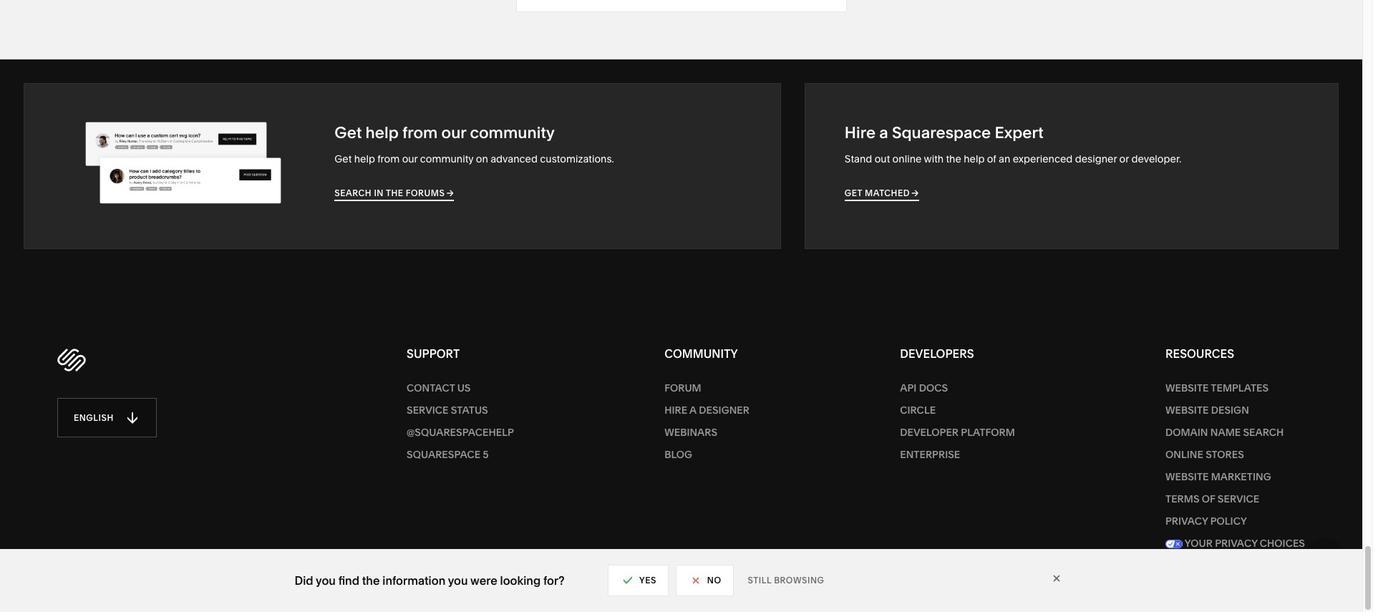 Task type: describe. For each thing, give the bounding box(es) containing it.
online
[[1166, 448, 1203, 461]]

stand
[[845, 153, 872, 166]]

no button
[[676, 565, 734, 596]]

forum
[[665, 381, 701, 394]]

your privacy choices
[[1183, 537, 1305, 550]]

squarespace 5 link
[[407, 444, 514, 466]]

still browsing button
[[748, 565, 824, 596]]

expert
[[995, 123, 1044, 143]]

privacy policy
[[1166, 515, 1247, 527]]

a for squarespace
[[879, 123, 888, 143]]

community for get help from our community on advanced customizations.
[[420, 153, 474, 166]]

0 horizontal spatial the
[[362, 573, 380, 588]]

get for get help from our community on advanced customizations.
[[335, 153, 352, 166]]

website marketing link
[[1166, 466, 1305, 488]]

terms
[[1166, 492, 1200, 505]]

experienced
[[1013, 153, 1073, 166]]

us state privacy opt-out icon image
[[1166, 540, 1183, 548]]

for?
[[543, 573, 565, 588]]

squarespace inside 'link'
[[407, 448, 481, 461]]

looking
[[500, 573, 541, 588]]

online
[[893, 153, 922, 166]]

forum link
[[665, 377, 750, 399]]

yes button
[[608, 565, 669, 596]]

your privacy choices link
[[1166, 532, 1305, 555]]

get help from our community on advanced customizations.
[[335, 153, 614, 166]]

information
[[383, 573, 446, 588]]

your
[[1185, 537, 1213, 550]]

community
[[665, 347, 738, 361]]

1 you from the left
[[316, 573, 336, 588]]

contact us
[[407, 381, 471, 394]]

customizations.
[[540, 153, 614, 166]]

webinars
[[665, 426, 717, 439]]

community for get help from our community
[[470, 123, 555, 143]]

find
[[338, 573, 359, 588]]

designer
[[1075, 153, 1117, 166]]

help for get help from our community
[[366, 123, 399, 143]]

search
[[335, 188, 372, 199]]

a for designer
[[690, 404, 697, 416]]

from for get help from our community on advanced customizations.
[[377, 153, 400, 166]]

5
[[483, 448, 489, 461]]

search in the forums →
[[335, 188, 454, 199]]

0 horizontal spatial of
[[987, 153, 996, 166]]

developer.
[[1132, 153, 1182, 166]]

or
[[1120, 153, 1129, 166]]

name
[[1211, 426, 1241, 439]]

developer platform link
[[900, 422, 1015, 444]]

2 you from the left
[[448, 573, 468, 588]]

policy
[[1210, 515, 1247, 527]]

us
[[457, 381, 471, 394]]

from for get help from our community
[[402, 123, 438, 143]]

enterprise
[[900, 448, 960, 461]]

help for get help from our community on advanced customizations.
[[354, 153, 375, 166]]

no
[[707, 575, 721, 586]]

website marketing
[[1166, 470, 1271, 483]]

service status
[[407, 404, 488, 416]]

website for website design
[[1166, 404, 1209, 416]]

get help from our community
[[335, 123, 555, 143]]

0 horizontal spatial privacy
[[1166, 515, 1208, 527]]

online stores
[[1166, 448, 1244, 461]]

api
[[900, 381, 917, 394]]

docs
[[919, 381, 948, 394]]

advanced
[[491, 153, 538, 166]]

website design link
[[1166, 399, 1305, 422]]

with
[[924, 153, 944, 166]]

english
[[74, 412, 114, 423]]

service inside service status link
[[407, 404, 449, 416]]

webinars link
[[665, 422, 750, 444]]

our for get help from our community
[[441, 123, 466, 143]]

help left an
[[964, 153, 985, 166]]

website for website marketing
[[1166, 470, 1209, 483]]

online stores link
[[1166, 444, 1305, 466]]

hire a squarespace expert
[[845, 123, 1044, 143]]

in
[[374, 188, 384, 199]]

privacy policy link
[[1166, 510, 1305, 532]]

contact us link
[[407, 377, 514, 399]]

website for website templates
[[1166, 381, 1209, 394]]

stand out online with the help of an experienced designer or developer.
[[845, 153, 1182, 166]]

service inside terms of service link
[[1218, 492, 1260, 505]]

did
[[295, 573, 313, 588]]

developers
[[900, 347, 974, 361]]



Task type: locate. For each thing, give the bounding box(es) containing it.
templates
[[1211, 381, 1269, 394]]

2 vertical spatial website
[[1166, 470, 1209, 483]]

domain name search
[[1166, 426, 1284, 439]]

squarespace down @squarespacehelp link
[[407, 448, 481, 461]]

marketing
[[1211, 470, 1271, 483]]

domain
[[1166, 426, 1208, 439]]

1 vertical spatial from
[[377, 153, 400, 166]]

footer image image
[[76, 108, 291, 225]]

3 website from the top
[[1166, 470, 1209, 483]]

designer
[[699, 404, 750, 416]]

0 horizontal spatial our
[[402, 153, 418, 166]]

domain name search link
[[1166, 422, 1305, 444]]

hire
[[845, 123, 876, 143], [665, 404, 687, 416]]

the right in
[[386, 188, 403, 199]]

a up out
[[879, 123, 888, 143]]

1 get from the top
[[335, 123, 362, 143]]

enterprise link
[[900, 444, 1015, 466]]

website up website design on the bottom of the page
[[1166, 381, 1209, 394]]

1 vertical spatial service
[[1218, 492, 1260, 505]]

website
[[1166, 381, 1209, 394], [1166, 404, 1209, 416], [1166, 470, 1209, 483]]

were
[[470, 573, 497, 588]]

the right the with
[[946, 153, 961, 166]]

service
[[407, 404, 449, 416], [1218, 492, 1260, 505]]

hire a designer
[[665, 404, 750, 416]]

1 horizontal spatial you
[[448, 573, 468, 588]]

1 horizontal spatial our
[[441, 123, 466, 143]]

0 vertical spatial our
[[441, 123, 466, 143]]

api docs
[[900, 381, 948, 394]]

english link
[[57, 398, 407, 438]]

1 horizontal spatial from
[[402, 123, 438, 143]]

1 vertical spatial website
[[1166, 404, 1209, 416]]

forums
[[406, 188, 445, 199]]

get for get help from our community
[[335, 123, 362, 143]]

hire up stand
[[845, 123, 876, 143]]

status
[[451, 404, 488, 416]]

stores
[[1206, 448, 1244, 461]]

developer
[[900, 426, 959, 439]]

0 vertical spatial privacy
[[1166, 515, 1208, 527]]

1 → from the left
[[447, 188, 454, 199]]

hire down 'forum'
[[665, 404, 687, 416]]

service down the 'website marketing' link
[[1218, 492, 1260, 505]]

0 horizontal spatial from
[[377, 153, 400, 166]]

0 vertical spatial hire
[[845, 123, 876, 143]]

1 vertical spatial squarespace
[[407, 448, 481, 461]]

0 horizontal spatial hire
[[665, 404, 687, 416]]

squarespace 5
[[407, 448, 489, 461]]

help
[[366, 123, 399, 143], [354, 153, 375, 166], [964, 153, 985, 166]]

1 horizontal spatial of
[[1202, 492, 1215, 505]]

a up webinars
[[690, 404, 697, 416]]

→ right matched
[[912, 188, 919, 199]]

1 horizontal spatial →
[[912, 188, 919, 199]]

1 website from the top
[[1166, 381, 1209, 394]]

hire a designer link
[[665, 399, 750, 422]]

search
[[1243, 426, 1284, 439]]

→
[[447, 188, 454, 199], [912, 188, 919, 199]]

2 website from the top
[[1166, 404, 1209, 416]]

0 vertical spatial squarespace
[[892, 123, 991, 143]]

1 vertical spatial hire
[[665, 404, 687, 416]]

still browsing
[[748, 575, 824, 586]]

@squarespacehelp
[[407, 426, 514, 439]]

our up forums
[[402, 153, 418, 166]]

service down contact
[[407, 404, 449, 416]]

get matched →
[[845, 188, 919, 199]]

our
[[441, 123, 466, 143], [402, 153, 418, 166]]

our for get help from our community on advanced customizations.
[[402, 153, 418, 166]]

website design
[[1166, 404, 1249, 416]]

2 vertical spatial the
[[362, 573, 380, 588]]

the
[[946, 153, 961, 166], [386, 188, 403, 199], [362, 573, 380, 588]]

0 horizontal spatial a
[[690, 404, 697, 416]]

community
[[470, 123, 555, 143], [420, 153, 474, 166]]

website down online
[[1166, 470, 1209, 483]]

website templates
[[1166, 381, 1269, 394]]

terms of service
[[1166, 492, 1260, 505]]

from up 'search in the forums →'
[[377, 153, 400, 166]]

1 vertical spatial the
[[386, 188, 403, 199]]

english button
[[57, 398, 157, 438]]

you right did
[[316, 573, 336, 588]]

circle
[[900, 404, 936, 416]]

privacy down privacy policy link
[[1215, 537, 1258, 550]]

squarespace up the with
[[892, 123, 991, 143]]

1 horizontal spatial privacy
[[1215, 537, 1258, 550]]

blog link
[[665, 444, 750, 466]]

help up "search"
[[354, 153, 375, 166]]

choices
[[1260, 537, 1305, 550]]

hire for hire a squarespace expert
[[845, 123, 876, 143]]

community down get help from our community
[[420, 153, 474, 166]]

1 vertical spatial our
[[402, 153, 418, 166]]

did you find the information you were looking for?
[[295, 573, 565, 588]]

0 horizontal spatial squarespace
[[407, 448, 481, 461]]

of up privacy policy
[[1202, 492, 1215, 505]]

you left were
[[448, 573, 468, 588]]

0 vertical spatial the
[[946, 153, 961, 166]]

1 horizontal spatial squarespace
[[892, 123, 991, 143]]

2 get from the top
[[335, 153, 352, 166]]

api docs link
[[900, 377, 1015, 399]]

from up get help from our community on advanced customizations. on the left
[[402, 123, 438, 143]]

help up in
[[366, 123, 399, 143]]

0 vertical spatial of
[[987, 153, 996, 166]]

resources
[[1166, 347, 1234, 361]]

0 vertical spatial a
[[879, 123, 888, 143]]

0 vertical spatial community
[[470, 123, 555, 143]]

1 vertical spatial privacy
[[1215, 537, 1258, 550]]

out
[[875, 153, 890, 166]]

service status link
[[407, 399, 514, 422]]

1 vertical spatial get
[[335, 153, 352, 166]]

2 horizontal spatial the
[[946, 153, 961, 166]]

0 vertical spatial get
[[335, 123, 362, 143]]

our up get help from our community on advanced customizations. on the left
[[441, 123, 466, 143]]

community up advanced
[[470, 123, 555, 143]]

0 vertical spatial website
[[1166, 381, 1209, 394]]

browsing
[[774, 575, 824, 586]]

contact
[[407, 381, 455, 394]]

1 horizontal spatial the
[[386, 188, 403, 199]]

design
[[1211, 404, 1249, 416]]

privacy
[[1166, 515, 1208, 527], [1215, 537, 1258, 550]]

1 vertical spatial of
[[1202, 492, 1215, 505]]

0 horizontal spatial service
[[407, 404, 449, 416]]

on
[[476, 153, 488, 166]]

1 vertical spatial community
[[420, 153, 474, 166]]

2 → from the left
[[912, 188, 919, 199]]

developer platform
[[900, 426, 1015, 439]]

matched
[[865, 188, 910, 199]]

the right find
[[362, 573, 380, 588]]

website up domain
[[1166, 404, 1209, 416]]

1 horizontal spatial a
[[879, 123, 888, 143]]

1 vertical spatial a
[[690, 404, 697, 416]]

get
[[845, 188, 863, 199]]

squarespace
[[892, 123, 991, 143], [407, 448, 481, 461]]

yes
[[639, 575, 656, 586]]

get
[[335, 123, 362, 143], [335, 153, 352, 166]]

you
[[316, 573, 336, 588], [448, 573, 468, 588]]

@squarespacehelp link
[[407, 422, 514, 444]]

hire for hire a designer
[[665, 404, 687, 416]]

0 horizontal spatial you
[[316, 573, 336, 588]]

an
[[999, 153, 1010, 166]]

support
[[407, 347, 460, 361]]

terms of service link
[[1166, 488, 1305, 510]]

of left an
[[987, 153, 996, 166]]

1 horizontal spatial service
[[1218, 492, 1260, 505]]

platform
[[961, 426, 1015, 439]]

0 horizontal spatial →
[[447, 188, 454, 199]]

1 horizontal spatial hire
[[845, 123, 876, 143]]

still
[[748, 575, 772, 586]]

→ right forums
[[447, 188, 454, 199]]

privacy down the terms
[[1166, 515, 1208, 527]]

website templates link
[[1166, 377, 1305, 399]]

0 vertical spatial service
[[407, 404, 449, 416]]

circle link
[[900, 399, 1015, 422]]

0 vertical spatial from
[[402, 123, 438, 143]]



Task type: vqa. For each thing, say whether or not it's contained in the screenshot.
leftmost the our
yes



